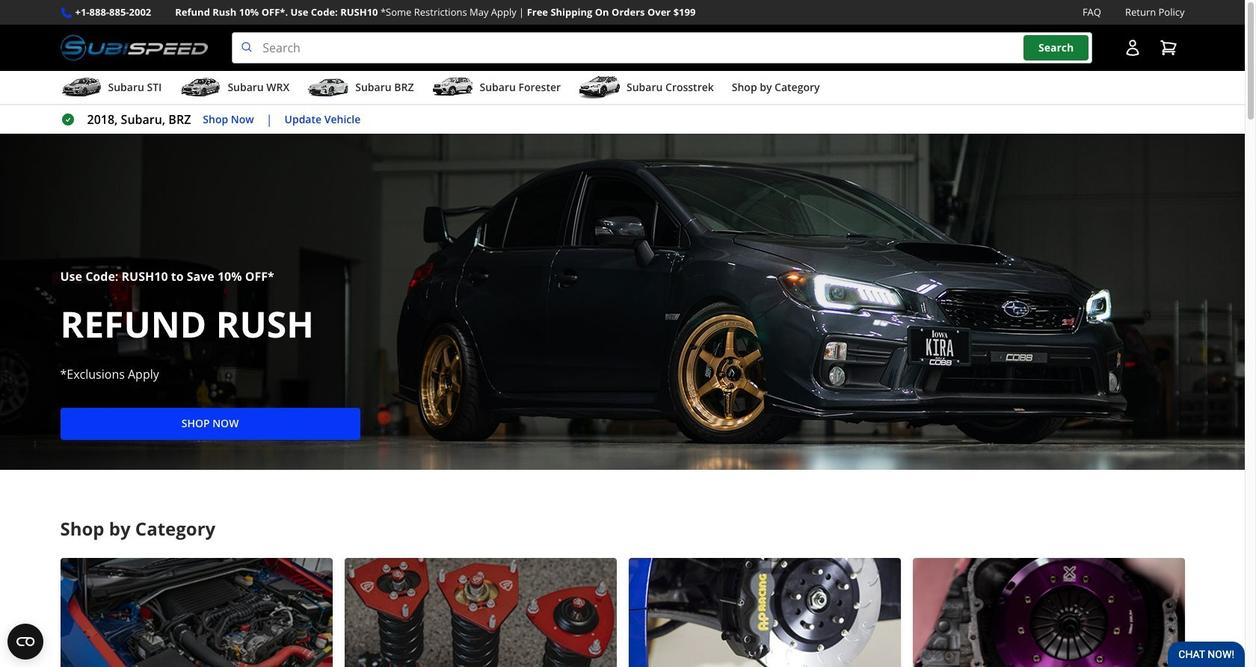 Task type: vqa. For each thing, say whether or not it's contained in the screenshot.
'Brakes' image
yes



Task type: describe. For each thing, give the bounding box(es) containing it.
search input field
[[232, 32, 1092, 64]]

brakes image
[[629, 559, 901, 668]]

a subaru sti thumbnail image image
[[60, 76, 102, 99]]

drivetrain image
[[913, 559, 1185, 668]]

subispeed logo image
[[60, 32, 208, 64]]

a subaru forester thumbnail image image
[[432, 76, 474, 99]]



Task type: locate. For each thing, give the bounding box(es) containing it.
button image
[[1124, 39, 1142, 57]]

suspension image
[[344, 559, 617, 668]]

a subaru crosstrek thumbnail image image
[[579, 76, 621, 99]]

engine image
[[60, 559, 332, 668]]

a subaru brz thumbnail image image
[[308, 76, 349, 99]]

refund rush tax sale image
[[0, 134, 1245, 471]]

a subaru wrx thumbnail image image
[[180, 76, 222, 99]]

open widget image
[[7, 624, 43, 660]]



